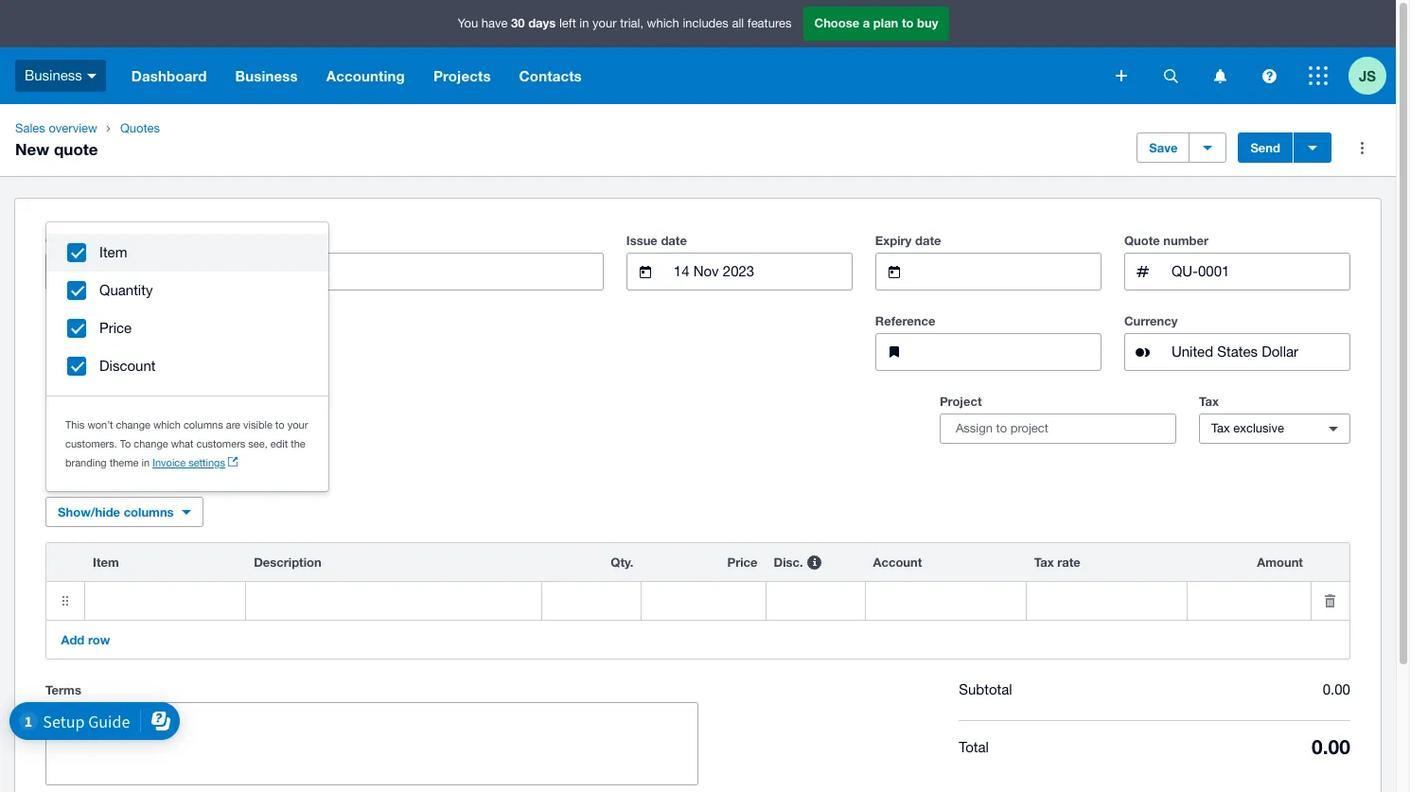 Task type: vqa. For each thing, say whether or not it's contained in the screenshot.
0 corresponding to Declined 0
no



Task type: locate. For each thing, give the bounding box(es) containing it.
1 horizontal spatial which
[[647, 16, 680, 31]]

columns
[[184, 419, 223, 431], [124, 505, 174, 520]]

which up what
[[153, 419, 181, 431]]

tax for tax exclusive
[[1212, 421, 1230, 436]]

accounting
[[326, 67, 405, 84]]

change right to
[[134, 438, 168, 450]]

exclusive
[[1234, 421, 1285, 436]]

to up edit
[[275, 419, 285, 431]]

item for 'item' button in the left top of the page
[[99, 244, 127, 260]]

a left title
[[106, 317, 114, 332]]

0 vertical spatial 0.00
[[1323, 682, 1351, 698]]

svg image
[[1309, 66, 1328, 85], [1164, 69, 1178, 83], [1214, 69, 1227, 83], [87, 74, 96, 78]]

a inside banner
[[863, 15, 870, 31]]

Account field
[[866, 582, 1026, 620]]

tax for tax
[[1199, 394, 1219, 409]]

sales
[[15, 121, 45, 135]]

to
[[902, 15, 914, 31], [275, 419, 285, 431]]

date
[[661, 233, 687, 248], [915, 233, 942, 248]]

in
[[580, 16, 589, 31], [142, 457, 150, 469]]

contacts button
[[505, 47, 596, 104]]

0 horizontal spatial to
[[275, 419, 285, 431]]

0 vertical spatial in
[[580, 16, 589, 31]]

1 horizontal spatial a
[[863, 15, 870, 31]]

dashboard link
[[117, 47, 221, 104]]

1 vertical spatial price
[[728, 555, 758, 570]]

1 date from the left
[[661, 233, 687, 248]]

1 horizontal spatial your
[[593, 16, 617, 31]]

invoice
[[153, 457, 186, 469]]

show/hide columns
[[58, 505, 174, 520]]

a left plan
[[863, 15, 870, 31]]

1 horizontal spatial in
[[580, 16, 589, 31]]

tax exclusive button
[[1199, 414, 1351, 444]]

projects button
[[419, 47, 505, 104]]

are
[[226, 419, 240, 431]]

2 date from the left
[[915, 233, 942, 248]]

date right issue
[[661, 233, 687, 248]]

choose a plan to buy
[[815, 15, 939, 31]]

tax inside line items element
[[1035, 555, 1054, 570]]

0.00
[[1323, 682, 1351, 698], [1312, 736, 1351, 759]]

show/hide
[[58, 505, 120, 520]]

columns down invoice
[[124, 505, 174, 520]]

invoice settings
[[153, 457, 225, 469]]

remove row image
[[1312, 582, 1350, 620]]

1 vertical spatial which
[[153, 419, 181, 431]]

1 vertical spatial your
[[288, 419, 308, 431]]

1 vertical spatial to
[[275, 419, 285, 431]]

to left buy
[[902, 15, 914, 31]]

quote
[[54, 139, 98, 159]]

0 horizontal spatial business
[[25, 67, 82, 83]]

date right expiry
[[915, 233, 942, 248]]

item inside button
[[99, 244, 127, 260]]

contact
[[46, 233, 92, 248]]

banner
[[0, 0, 1396, 104]]

business button
[[0, 47, 117, 104], [221, 47, 312, 104]]

a for add
[[106, 317, 114, 332]]

0 horizontal spatial a
[[106, 317, 114, 332]]

date for expiry date
[[915, 233, 942, 248]]

plan
[[874, 15, 899, 31]]

tax left rate
[[1035, 555, 1054, 570]]

add for add row
[[62, 632, 85, 648]]

price inside line items element
[[728, 555, 758, 570]]

add row
[[62, 632, 111, 648]]

group
[[46, 222, 329, 491]]

number
[[1164, 233, 1209, 248]]

0 vertical spatial tax
[[1199, 394, 1219, 409]]

dashboard
[[131, 67, 207, 84]]

item for line items element
[[93, 555, 119, 570]]

2 vertical spatial tax
[[1035, 555, 1054, 570]]

which right trial,
[[647, 16, 680, 31]]

1 vertical spatial a
[[106, 317, 114, 332]]

0 vertical spatial item
[[99, 244, 127, 260]]

0 vertical spatial which
[[647, 16, 680, 31]]

Currency field
[[1170, 334, 1350, 370]]

1 vertical spatial columns
[[124, 505, 174, 520]]

0 horizontal spatial your
[[288, 419, 308, 431]]

rate
[[1058, 555, 1081, 570]]

column visibility list box
[[46, 222, 329, 397]]

buy
[[917, 15, 939, 31]]

change
[[116, 419, 150, 431], [134, 438, 168, 450]]

what
[[171, 438, 194, 450]]

price
[[99, 320, 132, 336], [728, 555, 758, 570]]

issue date
[[627, 233, 687, 248]]

quantity button
[[46, 272, 329, 310]]

a inside button
[[106, 317, 114, 332]]

Reference text field
[[921, 334, 1101, 370]]

0 vertical spatial your
[[593, 16, 617, 31]]

0 vertical spatial price
[[99, 320, 132, 336]]

Project field
[[941, 413, 1176, 445]]

0.00 for total
[[1312, 736, 1351, 759]]

description
[[254, 555, 322, 570]]

disc.
[[774, 555, 803, 570]]

svg image
[[1263, 69, 1277, 83], [1116, 70, 1128, 81]]

columns up customers
[[184, 419, 223, 431]]

price left &
[[99, 320, 132, 336]]

business inside navigation
[[235, 67, 298, 84]]

1 horizontal spatial business button
[[221, 47, 312, 104]]

to
[[120, 438, 131, 450]]

tax up tax exclusive
[[1199, 394, 1219, 409]]

overflow menu image
[[1343, 129, 1381, 167]]

item
[[99, 244, 127, 260], [93, 555, 119, 570]]

1 vertical spatial tax
[[1212, 421, 1230, 436]]

Contact field
[[91, 254, 603, 290]]

tax for tax rate
[[1035, 555, 1054, 570]]

0 horizontal spatial which
[[153, 419, 181, 431]]

0 horizontal spatial columns
[[124, 505, 174, 520]]

issue
[[627, 233, 658, 248]]

title
[[117, 317, 139, 332]]

in right left
[[580, 16, 589, 31]]

quotes
[[120, 121, 160, 135]]

settings
[[189, 457, 225, 469]]

0 horizontal spatial price
[[99, 320, 132, 336]]

quote number
[[1125, 233, 1209, 248]]

1 horizontal spatial svg image
[[1263, 69, 1277, 83]]

your inside you have 30 days left in your trial, which includes all features
[[593, 16, 617, 31]]

add
[[80, 317, 103, 332], [62, 632, 85, 648]]

0 horizontal spatial business button
[[0, 47, 117, 104]]

in right theme
[[142, 457, 150, 469]]

edit
[[271, 438, 288, 450]]

2 business button from the left
[[221, 47, 312, 104]]

save button
[[1137, 133, 1191, 163]]

0 vertical spatial add
[[80, 317, 103, 332]]

1 horizontal spatial columns
[[184, 419, 223, 431]]

0 vertical spatial a
[[863, 15, 870, 31]]

0 vertical spatial change
[[116, 419, 150, 431]]

1 vertical spatial change
[[134, 438, 168, 450]]

Price field
[[642, 582, 765, 620]]

add left title
[[80, 317, 103, 332]]

add inside line items element
[[62, 632, 85, 648]]

your up the
[[288, 419, 308, 431]]

add left row
[[62, 632, 85, 648]]

price left disc.
[[728, 555, 758, 570]]

1 horizontal spatial date
[[915, 233, 942, 248]]

navigation
[[117, 47, 1103, 104]]

item down show/hide columns
[[93, 555, 119, 570]]

tax left exclusive
[[1212, 421, 1230, 436]]

1 vertical spatial 0.00
[[1312, 736, 1351, 759]]

change up to
[[116, 419, 150, 431]]

save
[[1150, 140, 1178, 155]]

business
[[25, 67, 82, 83], [235, 67, 298, 84]]

item up quantity
[[99, 244, 127, 260]]

columns inside show/hide columns popup button
[[124, 505, 174, 520]]

your left trial,
[[593, 16, 617, 31]]

send
[[1251, 140, 1281, 155]]

0 horizontal spatial date
[[661, 233, 687, 248]]

1 horizontal spatial business
[[235, 67, 298, 84]]

sales overview link
[[8, 119, 105, 138]]

0 vertical spatial columns
[[184, 419, 223, 431]]

1 horizontal spatial price
[[728, 555, 758, 570]]

1 vertical spatial add
[[62, 632, 85, 648]]

Description text field
[[246, 582, 542, 620]]

0 horizontal spatial in
[[142, 457, 150, 469]]

drag handle image
[[46, 582, 84, 620]]

tax
[[1199, 394, 1219, 409], [1212, 421, 1230, 436], [1035, 555, 1054, 570]]

navigation containing dashboard
[[117, 47, 1103, 104]]

see,
[[248, 438, 268, 450]]

tax inside popup button
[[1212, 421, 1230, 436]]

discount button
[[46, 347, 329, 385]]

line items element
[[46, 542, 1351, 660]]

0 vertical spatial to
[[902, 15, 914, 31]]

amount
[[1258, 555, 1304, 570]]

1 vertical spatial in
[[142, 457, 150, 469]]

1 vertical spatial item
[[93, 555, 119, 570]]



Task type: describe. For each thing, give the bounding box(es) containing it.
account
[[873, 555, 923, 570]]

includes
[[683, 16, 729, 31]]

Quote number text field
[[1170, 254, 1350, 290]]

add a title & summary button
[[46, 310, 220, 340]]

js
[[1360, 67, 1377, 84]]

your inside this won't change which columns are visible to your customers. to change what customers see, edit the branding theme in
[[288, 419, 308, 431]]

projects
[[434, 67, 491, 84]]

terms
[[46, 683, 81, 698]]

all
[[732, 16, 744, 31]]

Amount field
[[1188, 582, 1311, 620]]

in inside this won't change which columns are visible to your customers. to change what customers see, edit the branding theme in
[[142, 457, 150, 469]]

30
[[511, 15, 525, 31]]

won't
[[88, 419, 113, 431]]

left
[[559, 16, 576, 31]]

summary
[[154, 317, 209, 332]]

visible
[[243, 419, 272, 431]]

subtotal
[[959, 682, 1013, 698]]

customers
[[196, 438, 246, 450]]

sales overview
[[15, 121, 97, 135]]

overview
[[49, 121, 97, 135]]

this
[[65, 419, 85, 431]]

Tax rate field
[[1027, 582, 1187, 620]]

theme
[[109, 457, 139, 469]]

contacts
[[519, 67, 582, 84]]

invoice settings link
[[153, 457, 225, 469]]

which inside you have 30 days left in your trial, which includes all features
[[647, 16, 680, 31]]

date for issue date
[[661, 233, 687, 248]]

trial,
[[620, 16, 644, 31]]

banner containing js
[[0, 0, 1396, 104]]

in inside you have 30 days left in your trial, which includes all features
[[580, 16, 589, 31]]

expiry
[[876, 233, 912, 248]]

Issue date field
[[672, 254, 852, 290]]

expiry date
[[876, 233, 942, 248]]

Item field
[[85, 582, 245, 620]]

the
[[291, 438, 305, 450]]

columns inside this won't change which columns are visible to your customers. to change what customers see, edit the branding theme in
[[184, 419, 223, 431]]

customers.
[[65, 438, 117, 450]]

&
[[142, 317, 151, 332]]

which inside this won't change which columns are visible to your customers. to change what customers see, edit the branding theme in
[[153, 419, 181, 431]]

Expiry date field
[[921, 254, 1101, 290]]

add a title & summary
[[80, 317, 209, 332]]

price inside button
[[99, 320, 132, 336]]

add row button
[[50, 625, 122, 655]]

0.00 for subtotal
[[1323, 682, 1351, 698]]

choose
[[815, 15, 860, 31]]

branding
[[65, 457, 107, 469]]

project
[[940, 394, 982, 409]]

price button
[[46, 310, 329, 347]]

tax exclusive
[[1212, 421, 1285, 436]]

quote
[[1125, 233, 1160, 248]]

qty.
[[611, 555, 634, 570]]

js button
[[1349, 47, 1396, 104]]

you
[[458, 16, 478, 31]]

have
[[482, 16, 508, 31]]

tax rate
[[1035, 555, 1081, 570]]

new quote
[[15, 139, 98, 159]]

days
[[528, 15, 556, 31]]

reference
[[876, 313, 936, 329]]

a for choose
[[863, 15, 870, 31]]

currency
[[1125, 313, 1178, 329]]

quantity
[[99, 282, 153, 298]]

group containing item
[[46, 222, 329, 491]]

item button
[[46, 234, 329, 272]]

new
[[15, 139, 49, 159]]

discount
[[99, 358, 156, 374]]

add for add a title & summary
[[80, 317, 103, 332]]

features
[[748, 16, 792, 31]]

you have 30 days left in your trial, which includes all features
[[458, 15, 792, 31]]

to inside this won't change which columns are visible to your customers. to change what customers see, edit the branding theme in
[[275, 419, 285, 431]]

Disc. field
[[766, 582, 865, 620]]

1 business button from the left
[[0, 47, 117, 104]]

0 horizontal spatial svg image
[[1116, 70, 1128, 81]]

accounting button
[[312, 47, 419, 104]]

send button
[[1239, 133, 1293, 163]]

Terms text field
[[46, 703, 697, 785]]

row
[[88, 632, 111, 648]]

total
[[959, 739, 989, 756]]

this won't change which columns are visible to your customers. to change what customers see, edit the branding theme in
[[65, 419, 308, 469]]

show/hide columns button
[[46, 497, 203, 527]]

Qty. field
[[543, 582, 641, 620]]

quotes link
[[113, 119, 168, 138]]

1 horizontal spatial to
[[902, 15, 914, 31]]



